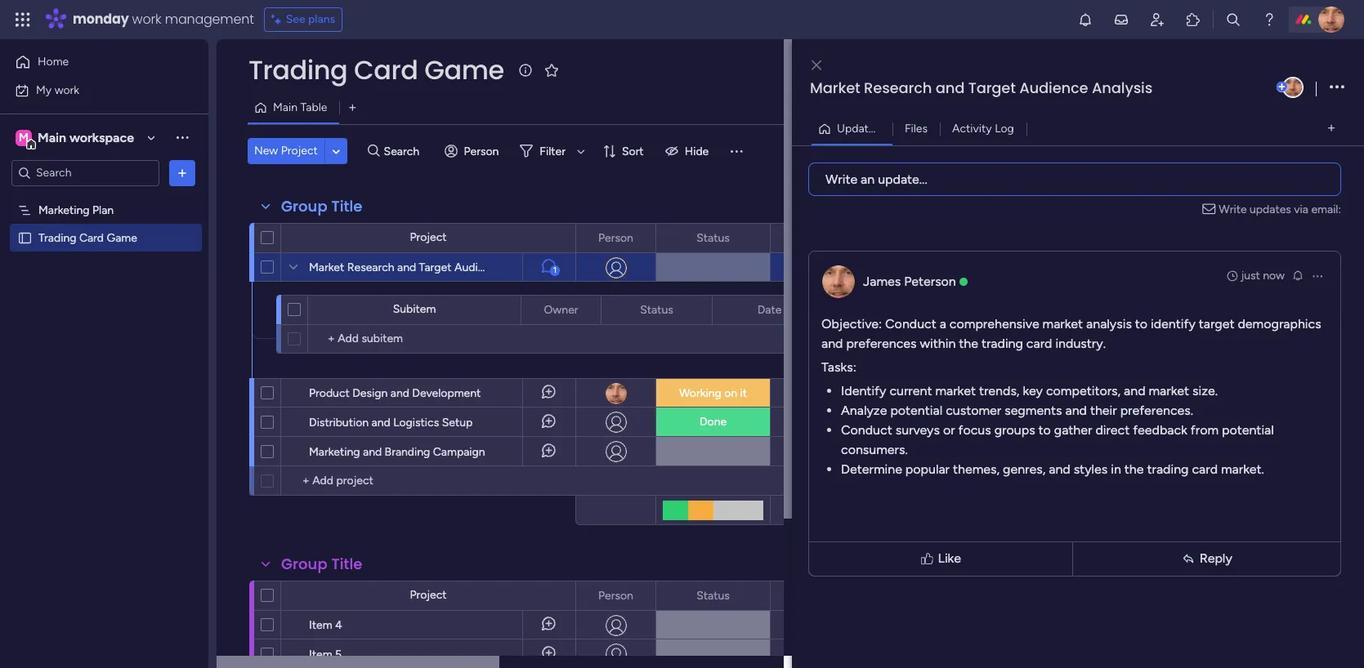 Task type: describe. For each thing, give the bounding box(es) containing it.
menu image
[[729, 143, 745, 159]]

workspace
[[69, 130, 134, 145]]

now
[[1263, 269, 1285, 282]]

an
[[861, 171, 875, 187]]

1 horizontal spatial 1
[[891, 121, 895, 135]]

direct
[[1096, 422, 1130, 438]]

status for second group title field from the bottom
[[697, 231, 730, 245]]

v2 search image
[[368, 142, 380, 160]]

current
[[890, 383, 932, 399]]

target inside field
[[969, 78, 1016, 98]]

new project button
[[248, 138, 324, 164]]

updates / 1 button
[[812, 116, 895, 142]]

workspace selection element
[[16, 128, 137, 149]]

public board image
[[17, 230, 33, 246]]

see
[[286, 12, 305, 26]]

monday work management
[[73, 10, 254, 29]]

0 vertical spatial card
[[354, 52, 418, 88]]

marketing for marketing plan
[[38, 203, 90, 217]]

1 vertical spatial conduct
[[841, 422, 893, 438]]

marketing for marketing and branding campaign
[[309, 446, 360, 460]]

consumers.
[[841, 442, 908, 457]]

1 horizontal spatial trading card game
[[249, 52, 504, 88]]

reply button
[[1077, 546, 1338, 573]]

/
[[883, 121, 888, 135]]

research inside field
[[864, 78, 932, 98]]

design
[[353, 387, 388, 401]]

add view image
[[1329, 123, 1335, 135]]

plan
[[92, 203, 114, 217]]

options image
[[1330, 76, 1345, 99]]

add to favorites image
[[543, 62, 560, 78]]

activity log
[[953, 121, 1014, 135]]

5
[[335, 648, 342, 662]]

within
[[920, 336, 956, 351]]

and left styles
[[1049, 462, 1071, 477]]

and up 'preferences.'
[[1124, 383, 1146, 399]]

themes,
[[953, 462, 1000, 477]]

1 horizontal spatial market
[[1043, 316, 1083, 332]]

project for second group title field from the bottom
[[410, 231, 447, 244]]

person for second person field from the top
[[599, 589, 634, 603]]

0 horizontal spatial analysis
[[506, 261, 548, 275]]

a
[[940, 316, 947, 332]]

Market Research and Target Audience Analysis field
[[806, 78, 1274, 99]]

write for write updates via email:
[[1219, 202, 1247, 216]]

done
[[700, 415, 727, 429]]

item 4
[[309, 619, 342, 633]]

select product image
[[15, 11, 31, 28]]

0 horizontal spatial to
[[1039, 422, 1051, 438]]

+ Add subitem text field
[[316, 330, 447, 349]]

status field for first group title field from the bottom of the page
[[693, 587, 734, 605]]

notifications image
[[1078, 11, 1094, 28]]

write for write an update...
[[826, 171, 858, 187]]

distribution and logistics setup
[[309, 416, 473, 430]]

Search in workspace field
[[34, 164, 137, 182]]

activity log button
[[940, 116, 1027, 142]]

1 person field from the top
[[594, 229, 638, 247]]

james peterson
[[863, 273, 956, 289]]

industry.
[[1056, 336, 1106, 351]]

preferences
[[847, 336, 917, 351]]

email:
[[1312, 202, 1342, 216]]

see plans
[[286, 12, 335, 26]]

m
[[19, 130, 29, 144]]

hide
[[685, 144, 709, 158]]

0 horizontal spatial trading
[[982, 336, 1024, 351]]

updates
[[837, 121, 881, 135]]

trends,
[[979, 383, 1020, 399]]

tasks:
[[822, 359, 857, 375]]

like button
[[813, 535, 1070, 584]]

person inside 'popup button'
[[464, 144, 499, 158]]

1 horizontal spatial trading
[[1148, 462, 1189, 477]]

like
[[938, 551, 961, 567]]

date
[[758, 303, 782, 317]]

size.
[[1193, 383, 1218, 399]]

distribution
[[309, 416, 369, 430]]

files
[[905, 121, 928, 135]]

main table
[[273, 101, 327, 114]]

add view image
[[349, 102, 356, 114]]

management
[[165, 10, 254, 29]]

reply
[[1200, 551, 1233, 567]]

identify
[[1151, 316, 1196, 332]]

0 horizontal spatial 1
[[554, 266, 557, 276]]

Owner field
[[540, 301, 583, 319]]

peterson
[[904, 273, 956, 289]]

marketing plan
[[38, 203, 114, 217]]

update...
[[878, 171, 928, 187]]

product design and development
[[309, 387, 481, 401]]

just
[[1242, 269, 1261, 282]]

main for main workspace
[[38, 130, 66, 145]]

from
[[1191, 422, 1219, 438]]

james peterson image
[[1283, 77, 1304, 98]]

competitors,
[[1046, 383, 1121, 399]]

analysis inside field
[[1092, 78, 1153, 98]]

objective:
[[822, 316, 882, 332]]

work for monday
[[132, 10, 162, 29]]

analysis
[[1087, 316, 1132, 332]]

reminder image
[[1292, 269, 1305, 282]]

0 horizontal spatial market research and target audience analysis
[[309, 261, 548, 275]]

write updates via email:
[[1219, 202, 1342, 216]]

work for my
[[54, 83, 79, 97]]

audience inside field
[[1020, 78, 1089, 98]]

and up subitem
[[397, 261, 416, 275]]

hide button
[[659, 138, 719, 164]]

1 vertical spatial audience
[[455, 261, 503, 275]]

4
[[335, 619, 342, 633]]

1 vertical spatial status
[[640, 303, 674, 317]]

on
[[725, 387, 738, 401]]

logistics
[[393, 416, 439, 430]]

help image
[[1262, 11, 1278, 28]]

files button
[[893, 116, 940, 142]]

my
[[36, 83, 52, 97]]

1 horizontal spatial options image
[[1311, 269, 1325, 282]]

main for main table
[[273, 101, 298, 114]]

person for first person field from the top
[[599, 231, 634, 245]]

sort button
[[596, 138, 654, 164]]

just now link
[[1227, 268, 1285, 284]]

invite members image
[[1150, 11, 1166, 28]]

1 vertical spatial trading
[[38, 231, 76, 245]]

sort
[[622, 144, 644, 158]]

list box containing marketing plan
[[0, 193, 208, 473]]

Date field
[[754, 301, 786, 319]]

0 horizontal spatial market
[[936, 383, 976, 399]]

groups
[[995, 422, 1036, 438]]

person button
[[438, 138, 509, 164]]

Search field
[[380, 140, 429, 163]]

main table button
[[248, 95, 340, 121]]

0 vertical spatial game
[[424, 52, 504, 88]]

determine
[[841, 462, 903, 477]]

1 vertical spatial game
[[107, 231, 137, 245]]

Trading Card Game field
[[244, 52, 508, 88]]



Task type: locate. For each thing, give the bounding box(es) containing it.
and down 'design'
[[372, 416, 391, 430]]

0 horizontal spatial target
[[419, 261, 452, 275]]

angle down image
[[332, 145, 340, 157]]

log
[[995, 121, 1014, 135]]

0 horizontal spatial options image
[[174, 165, 191, 181]]

option
[[0, 195, 208, 199]]

1 vertical spatial trading
[[1148, 462, 1189, 477]]

group title up "item 4"
[[281, 554, 363, 575]]

1 vertical spatial card
[[1192, 462, 1218, 477]]

card
[[354, 52, 418, 88], [79, 231, 104, 245]]

group down new project button on the left of page
[[281, 196, 328, 217]]

0 vertical spatial main
[[273, 101, 298, 114]]

1 vertical spatial market
[[309, 261, 344, 275]]

1 horizontal spatial research
[[864, 78, 932, 98]]

card left industry.
[[1027, 336, 1053, 351]]

card
[[1027, 336, 1053, 351], [1192, 462, 1218, 477]]

0 horizontal spatial main
[[38, 130, 66, 145]]

item left 5
[[309, 648, 332, 662]]

1 vertical spatial 1
[[554, 266, 557, 276]]

status for first group title field from the bottom of the page
[[697, 589, 730, 603]]

0 vertical spatial project
[[281, 144, 318, 158]]

0 vertical spatial marketing
[[38, 203, 90, 217]]

1 horizontal spatial to
[[1136, 316, 1148, 332]]

group title field down angle down "image"
[[277, 196, 367, 217]]

0 vertical spatial person
[[464, 144, 499, 158]]

to down segments on the right of page
[[1039, 422, 1051, 438]]

1 horizontal spatial game
[[424, 52, 504, 88]]

Status field
[[693, 229, 734, 247], [636, 301, 678, 319], [693, 587, 734, 605]]

feedback
[[1133, 422, 1188, 438]]

title
[[332, 196, 363, 217], [332, 554, 363, 575]]

0 horizontal spatial trading card game
[[38, 231, 137, 245]]

development
[[412, 387, 481, 401]]

potential up the surveys
[[891, 403, 943, 418]]

branding
[[385, 446, 430, 460]]

1 vertical spatial group
[[281, 554, 328, 575]]

project inside button
[[281, 144, 318, 158]]

item 5
[[309, 648, 342, 662]]

market inside market research and target audience analysis field
[[810, 78, 861, 98]]

0 vertical spatial item
[[309, 619, 332, 633]]

1 vertical spatial to
[[1039, 422, 1051, 438]]

market.
[[1221, 462, 1265, 477]]

group title field up "item 4"
[[277, 554, 367, 576]]

research up /
[[864, 78, 932, 98]]

1 vertical spatial item
[[309, 648, 332, 662]]

2 group title from the top
[[281, 554, 363, 575]]

game
[[424, 52, 504, 88], [107, 231, 137, 245]]

2 group title field from the top
[[277, 554, 367, 576]]

1 up owner
[[554, 266, 557, 276]]

status field for second group title field from the bottom
[[693, 229, 734, 247]]

0 vertical spatial conduct
[[886, 316, 937, 332]]

0 horizontal spatial marketing
[[38, 203, 90, 217]]

identify
[[841, 383, 887, 399]]

1 vertical spatial card
[[79, 231, 104, 245]]

+ Add project text field
[[289, 472, 422, 491]]

market up 'preferences.'
[[1149, 383, 1190, 399]]

work right 'monday'
[[132, 10, 162, 29]]

group for second group title field from the bottom
[[281, 196, 328, 217]]

title up "4"
[[332, 554, 363, 575]]

trading
[[982, 336, 1024, 351], [1148, 462, 1189, 477]]

1 button
[[522, 253, 576, 282]]

potential up market.
[[1222, 422, 1275, 438]]

filter
[[540, 144, 566, 158]]

2 vertical spatial person
[[599, 589, 634, 603]]

their
[[1091, 403, 1117, 418]]

Group Title field
[[277, 196, 367, 217], [277, 554, 367, 576]]

1 vertical spatial options image
[[1311, 269, 1325, 282]]

james
[[863, 273, 901, 289]]

0 vertical spatial group title
[[281, 196, 363, 217]]

item left "4"
[[309, 619, 332, 633]]

group for first group title field from the bottom of the page
[[281, 554, 328, 575]]

1 vertical spatial potential
[[1222, 422, 1275, 438]]

1 vertical spatial analysis
[[506, 261, 548, 275]]

1 vertical spatial the
[[1125, 462, 1144, 477]]

options image down workspace options icon
[[174, 165, 191, 181]]

0 vertical spatial status field
[[693, 229, 734, 247]]

my work
[[36, 83, 79, 97]]

the right in
[[1125, 462, 1144, 477]]

target
[[1199, 316, 1235, 332]]

1 horizontal spatial target
[[969, 78, 1016, 98]]

search everything image
[[1226, 11, 1242, 28]]

analysis down inbox image in the right of the page
[[1092, 78, 1153, 98]]

marketing
[[38, 203, 90, 217], [309, 446, 360, 460]]

2 person field from the top
[[594, 587, 638, 605]]

popular
[[906, 462, 950, 477]]

0 vertical spatial status
[[697, 231, 730, 245]]

1 horizontal spatial card
[[1192, 462, 1218, 477]]

0 vertical spatial options image
[[174, 165, 191, 181]]

1 group title from the top
[[281, 196, 363, 217]]

table
[[300, 101, 327, 114]]

write inside 'button'
[[826, 171, 858, 187]]

project for first group title field from the bottom of the page
[[410, 589, 447, 603]]

1 horizontal spatial market research and target audience analysis
[[810, 78, 1153, 98]]

2 item from the top
[[309, 648, 332, 662]]

it
[[740, 387, 747, 401]]

trading down 'feedback'
[[1148, 462, 1189, 477]]

work right my
[[54, 83, 79, 97]]

item for item 4
[[309, 619, 332, 633]]

group up "item 4"
[[281, 554, 328, 575]]

in
[[1111, 462, 1122, 477]]

main workspace
[[38, 130, 134, 145]]

target up activity log
[[969, 78, 1016, 98]]

1 vertical spatial project
[[410, 231, 447, 244]]

marketing down 'distribution'
[[309, 446, 360, 460]]

market research and target audience analysis inside field
[[810, 78, 1153, 98]]

to left identify
[[1136, 316, 1148, 332]]

0 horizontal spatial card
[[1027, 336, 1053, 351]]

0 vertical spatial potential
[[891, 403, 943, 418]]

0 vertical spatial analysis
[[1092, 78, 1153, 98]]

1 vertical spatial person
[[599, 231, 634, 245]]

updates
[[1250, 202, 1292, 216]]

show board description image
[[516, 62, 535, 78]]

subitem
[[393, 303, 436, 316]]

market up customer
[[936, 383, 976, 399]]

0 horizontal spatial write
[[826, 171, 858, 187]]

0 vertical spatial target
[[969, 78, 1016, 98]]

main right workspace image
[[38, 130, 66, 145]]

1 group from the top
[[281, 196, 328, 217]]

preferences.
[[1121, 403, 1194, 418]]

trading up main table
[[249, 52, 348, 88]]

work
[[132, 10, 162, 29], [54, 83, 79, 97]]

my work button
[[10, 77, 176, 103]]

genres,
[[1003, 462, 1046, 477]]

campaign
[[433, 446, 485, 460]]

to
[[1136, 316, 1148, 332], [1039, 422, 1051, 438]]

1 group title field from the top
[[277, 196, 367, 217]]

game down plan
[[107, 231, 137, 245]]

and
[[936, 78, 965, 98], [397, 261, 416, 275], [822, 336, 843, 351], [1124, 383, 1146, 399], [391, 387, 410, 401], [1066, 403, 1087, 418], [372, 416, 391, 430], [363, 446, 382, 460], [1049, 462, 1071, 477]]

2 group from the top
[[281, 554, 328, 575]]

objective: conduct a comprehensive market analysis to identify target demographics and preferences within the trading card industry. tasks: identify current market trends, key competitors, and market size. analyze potential customer segments and their preferences. conduct surveys or focus groups to gather direct feedback from potential consumers. determine popular themes, genres, and styles in the trading card market.
[[822, 316, 1322, 477]]

0 vertical spatial title
[[332, 196, 363, 217]]

home button
[[10, 49, 176, 75]]

marketing left plan
[[38, 203, 90, 217]]

market research and target audience analysis up subitem
[[309, 261, 548, 275]]

trading
[[249, 52, 348, 88], [38, 231, 76, 245]]

james peterson link
[[863, 273, 956, 289]]

workspace options image
[[174, 129, 191, 146]]

owner
[[544, 303, 578, 317]]

1 horizontal spatial work
[[132, 10, 162, 29]]

group title for second group title field from the bottom
[[281, 196, 363, 217]]

main
[[273, 101, 298, 114], [38, 130, 66, 145]]

1 horizontal spatial analysis
[[1092, 78, 1153, 98]]

0 vertical spatial trading card game
[[249, 52, 504, 88]]

1 horizontal spatial main
[[273, 101, 298, 114]]

1 vertical spatial group title field
[[277, 554, 367, 576]]

0 vertical spatial research
[[864, 78, 932, 98]]

0 vertical spatial person field
[[594, 229, 638, 247]]

1 item from the top
[[309, 619, 332, 633]]

inbox image
[[1114, 11, 1130, 28]]

0 horizontal spatial market
[[309, 261, 344, 275]]

working on it
[[679, 387, 747, 401]]

1 horizontal spatial market
[[810, 78, 861, 98]]

write an update... button
[[809, 162, 1342, 196]]

market
[[1043, 316, 1083, 332], [936, 383, 976, 399], [1149, 383, 1190, 399]]

main inside button
[[273, 101, 298, 114]]

conduct
[[886, 316, 937, 332], [841, 422, 893, 438]]

demographics
[[1238, 316, 1322, 332]]

1 vertical spatial title
[[332, 554, 363, 575]]

new project
[[254, 144, 318, 158]]

1 vertical spatial work
[[54, 83, 79, 97]]

1 horizontal spatial write
[[1219, 202, 1247, 216]]

card down plan
[[79, 231, 104, 245]]

0 vertical spatial card
[[1027, 336, 1053, 351]]

the right within
[[959, 336, 979, 351]]

list box
[[0, 193, 208, 473]]

apps image
[[1186, 11, 1202, 28]]

1 vertical spatial research
[[347, 261, 395, 275]]

2 vertical spatial project
[[410, 589, 447, 603]]

1 vertical spatial person field
[[594, 587, 638, 605]]

options image
[[174, 165, 191, 181], [1311, 269, 1325, 282]]

and up 'activity'
[[936, 78, 965, 98]]

0 horizontal spatial work
[[54, 83, 79, 97]]

1 vertical spatial write
[[1219, 202, 1247, 216]]

write
[[826, 171, 858, 187], [1219, 202, 1247, 216]]

customer
[[946, 403, 1002, 418]]

dapulse drag 2 image
[[795, 336, 800, 354]]

0 vertical spatial audience
[[1020, 78, 1089, 98]]

styles
[[1074, 462, 1108, 477]]

filter button
[[514, 138, 591, 164]]

0 horizontal spatial the
[[959, 336, 979, 351]]

envelope o image
[[1203, 201, 1219, 218]]

or
[[943, 422, 955, 438]]

the
[[959, 336, 979, 351], [1125, 462, 1144, 477]]

and up gather
[[1066, 403, 1087, 418]]

0 vertical spatial the
[[959, 336, 979, 351]]

1 right /
[[891, 121, 895, 135]]

1 horizontal spatial card
[[354, 52, 418, 88]]

analyze
[[841, 403, 887, 418]]

audience left 1 button
[[455, 261, 503, 275]]

1
[[891, 121, 895, 135], [554, 266, 557, 276]]

conduct down analyze
[[841, 422, 893, 438]]

working
[[679, 387, 722, 401]]

group title down angle down "image"
[[281, 196, 363, 217]]

1 horizontal spatial audience
[[1020, 78, 1089, 98]]

trading right public board icon in the top of the page
[[38, 231, 76, 245]]

product
[[309, 387, 350, 401]]

market research and target audience analysis up activity log
[[810, 78, 1153, 98]]

workspace image
[[16, 129, 32, 147]]

0 vertical spatial write
[[826, 171, 858, 187]]

analysis up owner
[[506, 261, 548, 275]]

arrow down image
[[571, 141, 591, 161]]

2 title from the top
[[332, 554, 363, 575]]

audience
[[1020, 78, 1089, 98], [455, 261, 503, 275]]

and inside field
[[936, 78, 965, 98]]

1 horizontal spatial the
[[1125, 462, 1144, 477]]

0 vertical spatial 1
[[891, 121, 895, 135]]

plans
[[308, 12, 335, 26]]

and up 'tasks:'
[[822, 336, 843, 351]]

1 vertical spatial marketing
[[309, 446, 360, 460]]

trading card game down marketing plan
[[38, 231, 137, 245]]

0 horizontal spatial trading
[[38, 231, 76, 245]]

card left market.
[[1192, 462, 1218, 477]]

0 horizontal spatial game
[[107, 231, 137, 245]]

0 horizontal spatial card
[[79, 231, 104, 245]]

card up add view image
[[354, 52, 418, 88]]

1 horizontal spatial potential
[[1222, 422, 1275, 438]]

0 horizontal spatial audience
[[455, 261, 503, 275]]

Person field
[[594, 229, 638, 247], [594, 587, 638, 605]]

1 horizontal spatial trading
[[249, 52, 348, 88]]

main left "table"
[[273, 101, 298, 114]]

1 title from the top
[[332, 196, 363, 217]]

audience down notifications image
[[1020, 78, 1089, 98]]

dapulse addbtn image
[[1277, 82, 1288, 92]]

key
[[1023, 383, 1043, 399]]

close image
[[812, 59, 822, 72]]

new
[[254, 144, 278, 158]]

and right 'design'
[[391, 387, 410, 401]]

1 vertical spatial target
[[419, 261, 452, 275]]

2 horizontal spatial market
[[1149, 383, 1190, 399]]

monday
[[73, 10, 129, 29]]

0 vertical spatial group title field
[[277, 196, 367, 217]]

0 horizontal spatial research
[[347, 261, 395, 275]]

and up + add project text box
[[363, 446, 382, 460]]

home
[[38, 55, 69, 69]]

write left an at the top of page
[[826, 171, 858, 187]]

0 vertical spatial market research and target audience analysis
[[810, 78, 1153, 98]]

main inside workspace selection element
[[38, 130, 66, 145]]

analysis
[[1092, 78, 1153, 98], [506, 261, 548, 275]]

target up subitem
[[419, 261, 452, 275]]

just now
[[1242, 269, 1285, 282]]

trading down comprehensive
[[982, 336, 1024, 351]]

work inside button
[[54, 83, 79, 97]]

item for item 5
[[309, 648, 332, 662]]

see plans button
[[264, 7, 343, 32]]

1 vertical spatial status field
[[636, 301, 678, 319]]

group title for first group title field from the bottom of the page
[[281, 554, 363, 575]]

0 vertical spatial market
[[810, 78, 861, 98]]

potential
[[891, 403, 943, 418], [1222, 422, 1275, 438]]

research up subitem
[[347, 261, 395, 275]]

conduct left a
[[886, 316, 937, 332]]

1 vertical spatial market research and target audience analysis
[[309, 261, 548, 275]]

0 vertical spatial trading
[[249, 52, 348, 88]]

updates / 1
[[837, 121, 895, 135]]

trading card game up add view image
[[249, 52, 504, 88]]

gather
[[1055, 422, 1093, 438]]

write left updates
[[1219, 202, 1247, 216]]

james peterson image
[[1319, 7, 1345, 33]]

game left show board description image
[[424, 52, 504, 88]]

market up industry.
[[1043, 316, 1083, 332]]

options image right reminder icon
[[1311, 269, 1325, 282]]

2 vertical spatial status
[[697, 589, 730, 603]]

title down angle down "image"
[[332, 196, 363, 217]]



Task type: vqa. For each thing, say whether or not it's contained in the screenshot.
THIS MONTH field
no



